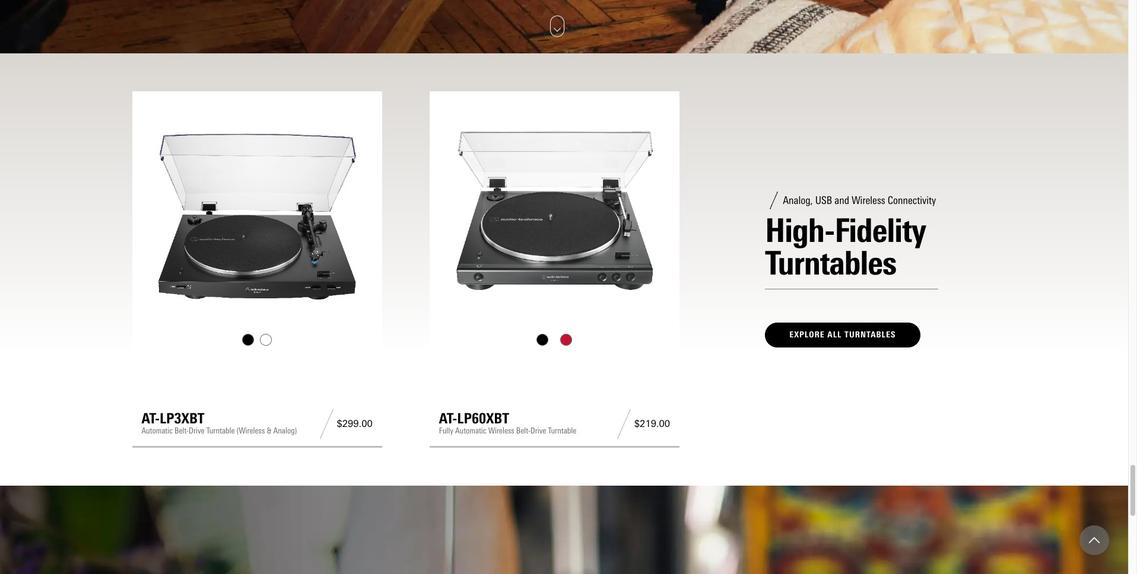 Task type: describe. For each thing, give the bounding box(es) containing it.
option group for at-lp3xbt
[[142, 335, 373, 346]]

explore all turntables
[[790, 330, 896, 340]]

at-lp60xbt fully automatic wireless belt-drive turntable
[[439, 411, 577, 437]]

1 horizontal spatial wireless
[[852, 194, 886, 207]]

high-fidelity turntables
[[765, 211, 926, 283]]

and
[[835, 194, 850, 207]]

at-sp65bt wireless speaker resting on table image
[[0, 486, 1129, 575]]

wireless inside at-lp60xbt fully automatic wireless belt-drive turntable
[[488, 427, 515, 437]]

&
[[267, 427, 272, 437]]

at lp3xbt image
[[142, 101, 373, 332]]

divider line image for at-lp3xbt
[[316, 410, 337, 439]]

analog,
[[783, 194, 813, 207]]

turntable inside at-lp60xbt fully automatic wireless belt-drive turntable
[[548, 427, 577, 437]]

belt- inside at-lp3xbt automatic belt-drive turntable (wireless & analog)
[[175, 427, 189, 437]]

$299.00
[[337, 419, 373, 430]]

at-lp3xbt automatic belt-drive turntable (wireless & analog)
[[142, 411, 297, 437]]

high-
[[765, 211, 835, 250]]

option group for at-lp60xbt
[[439, 335, 670, 346]]

at-lp60xbt-usb turntable on table with vinyl records image
[[0, 0, 1129, 54]]

all
[[828, 330, 842, 340]]



Task type: locate. For each thing, give the bounding box(es) containing it.
1 horizontal spatial divider line image
[[614, 410, 635, 439]]

0 horizontal spatial divider line image
[[316, 410, 337, 439]]

1 horizontal spatial drive
[[531, 427, 546, 437]]

lp60xbt
[[457, 411, 509, 428]]

0 vertical spatial wireless
[[852, 194, 886, 207]]

drive right "lp60xbt"
[[531, 427, 546, 437]]

drive
[[189, 427, 205, 437], [531, 427, 546, 437]]

1 belt- from the left
[[175, 427, 189, 437]]

1 horizontal spatial at-
[[439, 411, 457, 428]]

0 horizontal spatial drive
[[189, 427, 205, 437]]

fidelity
[[835, 211, 926, 250]]

1 at- from the left
[[142, 411, 160, 428]]

at- for lp60xbt
[[439, 411, 457, 428]]

0 horizontal spatial wireless
[[488, 427, 515, 437]]

0 horizontal spatial automatic
[[142, 427, 173, 437]]

explore
[[790, 330, 825, 340]]

(wireless
[[237, 427, 265, 437]]

1 horizontal spatial belt-
[[516, 427, 531, 437]]

1 horizontal spatial option group
[[439, 335, 670, 346]]

turntables
[[765, 243, 897, 283]]

divider line image for at-lp60xbt
[[614, 410, 635, 439]]

explore all turntables link
[[765, 323, 921, 348]]

1 option group from the left
[[142, 335, 373, 346]]

$219.00
[[635, 419, 670, 430]]

1 automatic from the left
[[142, 427, 173, 437]]

belt- inside at-lp60xbt fully automatic wireless belt-drive turntable
[[516, 427, 531, 437]]

at lp60xbt image
[[439, 101, 670, 332]]

divider line image
[[316, 410, 337, 439], [614, 410, 635, 439]]

wireless right 'fully'
[[488, 427, 515, 437]]

1 divider line image from the left
[[316, 410, 337, 439]]

2 divider line image from the left
[[614, 410, 635, 439]]

automatic inside at-lp3xbt automatic belt-drive turntable (wireless & analog)
[[142, 427, 173, 437]]

0 horizontal spatial option group
[[142, 335, 373, 346]]

at- for lp3xbt
[[142, 411, 160, 428]]

wireless
[[852, 194, 886, 207], [488, 427, 515, 437]]

1 vertical spatial wireless
[[488, 427, 515, 437]]

1 horizontal spatial turntable
[[548, 427, 577, 437]]

turntables
[[845, 330, 896, 340]]

analog, usb and wireless connectivity
[[783, 194, 936, 207]]

2 option group from the left
[[439, 335, 670, 346]]

0 horizontal spatial turntable
[[206, 427, 235, 437]]

belt-
[[175, 427, 189, 437], [516, 427, 531, 437]]

at- inside at-lp3xbt automatic belt-drive turntable (wireless & analog)
[[142, 411, 160, 428]]

2 turntable from the left
[[548, 427, 577, 437]]

option group
[[142, 335, 373, 346], [439, 335, 670, 346]]

2 drive from the left
[[531, 427, 546, 437]]

lp3xbt
[[160, 411, 205, 428]]

turntable
[[206, 427, 235, 437], [548, 427, 577, 437]]

0 horizontal spatial at-
[[142, 411, 160, 428]]

arrow up image
[[1089, 536, 1100, 546]]

turntable inside at-lp3xbt automatic belt-drive turntable (wireless & analog)
[[206, 427, 235, 437]]

fully
[[439, 427, 454, 437]]

automatic
[[142, 427, 173, 437], [455, 427, 487, 437]]

drive left '(wireless'
[[189, 427, 205, 437]]

at-
[[142, 411, 160, 428], [439, 411, 457, 428]]

1 drive from the left
[[189, 427, 205, 437]]

at- inside at-lp60xbt fully automatic wireless belt-drive turntable
[[439, 411, 457, 428]]

1 horizontal spatial automatic
[[455, 427, 487, 437]]

0 horizontal spatial belt-
[[175, 427, 189, 437]]

analog)
[[273, 427, 297, 437]]

connectivity
[[888, 194, 936, 207]]

usb
[[816, 194, 833, 207]]

drive inside at-lp3xbt automatic belt-drive turntable (wireless & analog)
[[189, 427, 205, 437]]

2 automatic from the left
[[455, 427, 487, 437]]

2 at- from the left
[[439, 411, 457, 428]]

drive inside at-lp60xbt fully automatic wireless belt-drive turntable
[[531, 427, 546, 437]]

wireless right "and"
[[852, 194, 886, 207]]

1 turntable from the left
[[206, 427, 235, 437]]

automatic inside at-lp60xbt fully automatic wireless belt-drive turntable
[[455, 427, 487, 437]]

2 belt- from the left
[[516, 427, 531, 437]]

explore all turntables button
[[765, 323, 921, 348]]



Task type: vqa. For each thing, say whether or not it's contained in the screenshot.
the rightmost Belt-
yes



